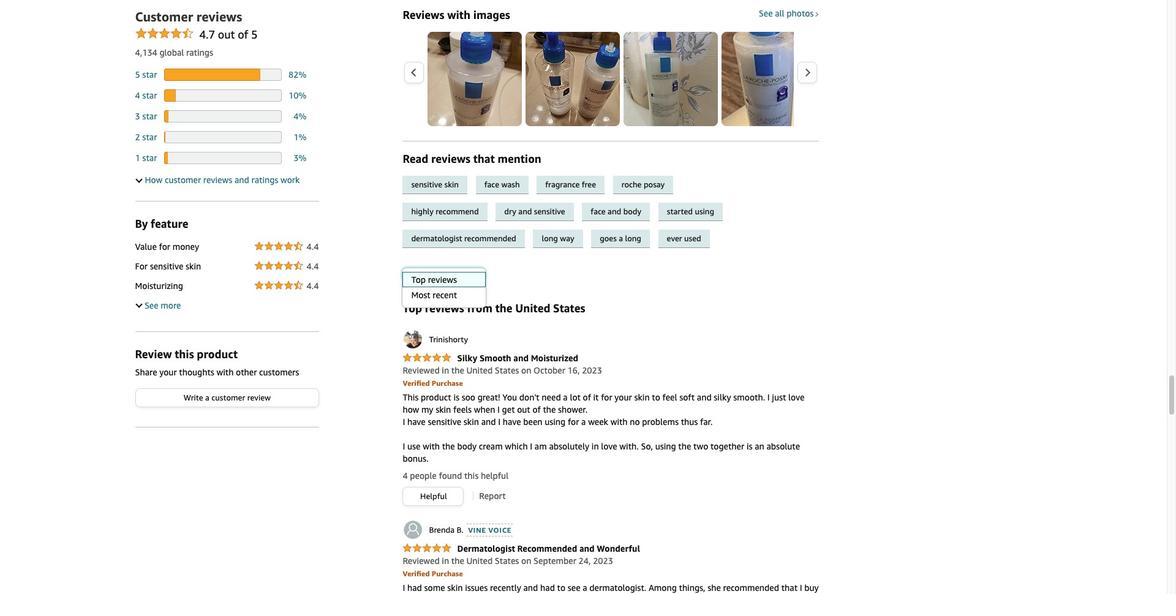 Task type: locate. For each thing, give the bounding box(es) containing it.
1 vertical spatial for
[[601, 392, 613, 403]]

out
[[218, 27, 235, 41], [517, 405, 531, 415]]

body
[[624, 206, 642, 216], [458, 441, 477, 452]]

star up 4 star
[[142, 69, 157, 79]]

0 horizontal spatial see
[[145, 300, 159, 310]]

dropdown image
[[476, 272, 482, 277]]

4.7 out of 5
[[200, 27, 258, 41]]

body left cream
[[458, 441, 477, 452]]

recommended down dry
[[465, 233, 517, 243]]

and right 'recently'
[[524, 583, 538, 593]]

states
[[554, 302, 586, 315], [495, 365, 519, 376], [495, 556, 519, 566]]

top reviews most recent
[[412, 275, 457, 300]]

1 horizontal spatial to
[[652, 392, 661, 403]]

0 horizontal spatial love
[[601, 441, 618, 452]]

long
[[542, 233, 558, 243], [625, 233, 642, 243]]

body inside i use with the body cream which i am absolutely in love with. so, using the two together is an absolute bonus.
[[458, 441, 477, 452]]

star up 3 star
[[142, 90, 157, 100]]

3 star from the top
[[142, 111, 157, 121]]

1 horizontal spatial recommended
[[724, 583, 780, 593]]

see
[[568, 583, 581, 593]]

1 vertical spatial this
[[465, 471, 479, 481]]

work
[[281, 174, 300, 185]]

two
[[694, 441, 709, 452]]

2 have from the left
[[503, 417, 521, 427]]

5 star from the top
[[142, 152, 157, 163]]

your inside review this product share your thoughts with other customers
[[160, 367, 177, 377]]

5 right 4.7
[[251, 27, 258, 41]]

recommended right she
[[724, 583, 780, 593]]

ratings inside dropdown button
[[252, 174, 279, 185]]

4 for 4 people found this helpful
[[403, 471, 408, 481]]

top reviews option
[[402, 272, 486, 287]]

top reviews
[[408, 270, 444, 278]]

2 vertical spatial states
[[495, 556, 519, 566]]

purchase inside reviewed in the united states on september 24, 2023 verified purchase i had some skin issues recently and had to see a dermatologist.  among things, she recommended that i buy
[[432, 569, 463, 579]]

the inside "reviewed in the united states on october 16, 2023 verified purchase"
[[452, 365, 465, 376]]

verified purchase link
[[403, 378, 463, 388], [403, 568, 463, 579]]

0 vertical spatial verified
[[403, 379, 430, 388]]

0 horizontal spatial 4
[[135, 90, 140, 100]]

dermatologist recommended and wonderful link
[[403, 544, 641, 555]]

progress bar for 3 star
[[164, 110, 282, 122]]

with inside i use with the body cream which i am absolutely in love with. so, using the two together is an absolute bonus.
[[423, 441, 440, 452]]

brenda b. link
[[403, 520, 464, 541]]

2 progress bar from the top
[[164, 89, 282, 101]]

1 vertical spatial body
[[458, 441, 477, 452]]

had left see
[[541, 583, 555, 593]]

on inside reviewed in the united states on september 24, 2023 verified purchase i had some skin issues recently and had to see a dermatologist.  among things, she recommended that i buy
[[522, 556, 532, 566]]

purchase for september
[[432, 569, 463, 579]]

united inside "reviewed in the united states on october 16, 2023 verified purchase"
[[467, 365, 493, 376]]

verified inside reviewed in the united states on september 24, 2023 verified purchase i had some skin issues recently and had to see a dermatologist.  among things, she recommended that i buy
[[403, 569, 430, 579]]

list box
[[402, 272, 486, 303]]

in up some
[[442, 556, 449, 566]]

use
[[408, 441, 421, 452]]

in down trinishorty
[[442, 365, 449, 376]]

skin right the "my"
[[436, 405, 451, 415]]

1% link
[[294, 131, 307, 142]]

1 horizontal spatial this
[[465, 471, 479, 481]]

1 vertical spatial using
[[545, 417, 566, 427]]

united up silky smooth and moisturized
[[516, 302, 551, 315]]

with left other
[[217, 367, 234, 377]]

top inside top reviews most recent
[[412, 275, 426, 285]]

product up the "my"
[[421, 392, 452, 403]]

things,
[[679, 583, 706, 593]]

reviews for read reviews that mention
[[432, 152, 471, 165]]

have down how
[[408, 417, 426, 427]]

0 vertical spatial product
[[197, 347, 238, 361]]

verified inside "reviewed in the united states on october 16, 2023 verified purchase"
[[403, 379, 430, 388]]

with inside this product is soo great! you don't need a lot of it for your skin to feel soft and silky smooth. i just love how my skin feels when i get out of the shower. i have sensitive skin and i have been using for a week with no problems thus far.
[[611, 417, 628, 427]]

1 verified from the top
[[403, 379, 430, 388]]

smooth.
[[734, 392, 766, 403]]

using right started
[[695, 206, 715, 216]]

and right soft
[[697, 392, 712, 403]]

4.4
[[307, 241, 319, 252], [307, 261, 319, 271], [307, 280, 319, 291]]

1 vertical spatial 5
[[135, 69, 140, 79]]

progress bar
[[164, 68, 282, 81], [164, 89, 282, 101], [164, 110, 282, 122], [164, 131, 282, 143], [164, 152, 282, 164]]

0 vertical spatial your
[[160, 367, 177, 377]]

states for september
[[495, 556, 519, 566]]

the inside reviewed in the united states on september 24, 2023 verified purchase i had some skin issues recently and had to see a dermatologist.  among things, she recommended that i buy
[[452, 556, 465, 566]]

3 progress bar from the top
[[164, 110, 282, 122]]

1 vertical spatial product
[[421, 392, 452, 403]]

0 vertical spatial purchase
[[432, 379, 463, 388]]

1 horizontal spatial that
[[782, 583, 798, 593]]

roche posay
[[622, 179, 665, 189]]

0 vertical spatial reviewed
[[403, 365, 440, 376]]

0 vertical spatial love
[[789, 392, 805, 403]]

that up face wash
[[474, 152, 495, 165]]

fragrance free link
[[537, 176, 613, 194]]

0 vertical spatial see
[[759, 8, 773, 18]]

0 horizontal spatial that
[[474, 152, 495, 165]]

1 reviewed from the top
[[403, 365, 440, 376]]

in for september
[[442, 556, 449, 566]]

and inside reviewed in the united states on september 24, 2023 verified purchase i had some skin issues recently and had to see a dermatologist.  among things, she recommended that i buy
[[524, 583, 538, 593]]

skin right some
[[448, 583, 463, 593]]

1 horizontal spatial face
[[591, 206, 606, 216]]

1 vertical spatial recommended
[[724, 583, 780, 593]]

long left way
[[542, 233, 558, 243]]

reviews for customer reviews
[[197, 9, 242, 24]]

silky
[[458, 353, 478, 363]]

you
[[503, 392, 517, 403]]

progress bar for 2 star
[[164, 131, 282, 143]]

1 vertical spatial purchase
[[432, 569, 463, 579]]

0 horizontal spatial customer
[[165, 174, 201, 185]]

0 horizontal spatial long
[[542, 233, 558, 243]]

4 progress bar from the top
[[164, 131, 282, 143]]

1 vertical spatial face
[[591, 206, 606, 216]]

0 vertical spatial face
[[485, 179, 500, 189]]

a right see
[[583, 583, 588, 593]]

helpful
[[481, 471, 509, 481]]

dermatologist
[[458, 544, 515, 554]]

long inside goes a long link
[[625, 233, 642, 243]]

don't
[[520, 392, 540, 403]]

0 vertical spatial on
[[522, 365, 532, 376]]

face for face and body
[[591, 206, 606, 216]]

started using link
[[659, 203, 729, 221]]

customer left review
[[212, 393, 245, 402]]

0 horizontal spatial this
[[175, 347, 194, 361]]

write a customer review link
[[136, 389, 318, 407]]

2 vertical spatial using
[[656, 441, 676, 452]]

i up cream
[[498, 417, 501, 427]]

skin up no
[[635, 392, 650, 403]]

on for october
[[522, 365, 532, 376]]

1 vertical spatial 4.4
[[307, 261, 319, 271]]

body down roche
[[624, 206, 642, 216]]

4 left people
[[403, 471, 408, 481]]

write a customer review
[[184, 393, 271, 402]]

states up moisturized
[[554, 302, 586, 315]]

review
[[135, 347, 172, 361]]

see for see more
[[145, 300, 159, 310]]

1 horizontal spatial body
[[624, 206, 642, 216]]

reviewed inside reviewed in the united states on september 24, 2023 verified purchase i had some skin issues recently and had to see a dermatologist.  among things, she recommended that i buy
[[403, 556, 440, 566]]

0 vertical spatial is
[[454, 392, 460, 403]]

sensitive up highly
[[412, 179, 443, 189]]

a
[[619, 233, 623, 243], [564, 392, 568, 403], [205, 393, 210, 402], [582, 417, 586, 427], [583, 583, 588, 593]]

united down the dermatologist
[[467, 556, 493, 566]]

photos
[[787, 8, 814, 18]]

united for september
[[467, 556, 493, 566]]

reviews inside top reviews most recent
[[428, 275, 457, 285]]

silky
[[714, 392, 732, 403]]

this up "thoughts"
[[175, 347, 194, 361]]

5 progress bar from the top
[[164, 152, 282, 164]]

top reviews from the united states
[[403, 302, 586, 315]]

1 horizontal spatial of
[[533, 405, 541, 415]]

write
[[184, 393, 203, 402]]

brenda b.
[[429, 525, 464, 535]]

that inside reviewed in the united states on september 24, 2023 verified purchase i had some skin issues recently and had to see a dermatologist.  among things, she recommended that i buy
[[782, 583, 798, 593]]

4 for 4 star
[[135, 90, 140, 100]]

1 horizontal spatial long
[[625, 233, 642, 243]]

24,
[[579, 556, 591, 566]]

recommended
[[465, 233, 517, 243], [724, 583, 780, 593]]

reviewed up this
[[403, 365, 440, 376]]

2 vertical spatial in
[[442, 556, 449, 566]]

ever used link
[[659, 230, 716, 248]]

4 up 3
[[135, 90, 140, 100]]

2 had from the left
[[541, 583, 555, 593]]

roche
[[622, 179, 642, 189]]

star right 2
[[142, 131, 157, 142]]

top
[[408, 270, 419, 278], [412, 275, 426, 285], [403, 302, 422, 315]]

| image
[[473, 492, 474, 501]]

most recent link
[[403, 287, 486, 303]]

see
[[759, 8, 773, 18], [145, 300, 159, 310]]

2023 inside reviewed in the united states on september 24, 2023 verified purchase i had some skin issues recently and had to see a dermatologist.  among things, she recommended that i buy
[[593, 556, 614, 566]]

of up the been
[[533, 405, 541, 415]]

and left "work" at left top
[[235, 174, 249, 185]]

top reviews link
[[403, 272, 486, 287]]

recently
[[490, 583, 522, 593]]

united down the silky smooth and moisturized link
[[467, 365, 493, 376]]

0 vertical spatial for
[[159, 241, 170, 252]]

and down when
[[482, 417, 496, 427]]

1 vertical spatial is
[[747, 441, 753, 452]]

love left with.
[[601, 441, 618, 452]]

out down don't
[[517, 405, 531, 415]]

0 horizontal spatial ratings
[[186, 47, 213, 57]]

1 vertical spatial 4
[[403, 471, 408, 481]]

1 long from the left
[[542, 233, 558, 243]]

1 vertical spatial united
[[467, 365, 493, 376]]

with left no
[[611, 417, 628, 427]]

i left am
[[530, 441, 533, 452]]

using down "shower."
[[545, 417, 566, 427]]

1 purchase from the top
[[432, 379, 463, 388]]

face left 'wash'
[[485, 179, 500, 189]]

1 vertical spatial your
[[615, 392, 632, 403]]

0 vertical spatial customer
[[165, 174, 201, 185]]

have down get
[[503, 417, 521, 427]]

0 vertical spatial 4.4
[[307, 241, 319, 252]]

1 vertical spatial verified
[[403, 569, 430, 579]]

goes a long link
[[592, 230, 659, 248]]

for right value
[[159, 241, 170, 252]]

0 vertical spatial of
[[238, 27, 248, 41]]

helpful
[[421, 492, 447, 501]]

global
[[160, 47, 184, 57]]

october
[[534, 365, 566, 376]]

recommended
[[518, 544, 578, 554]]

1 horizontal spatial out
[[517, 405, 531, 415]]

0 vertical spatial this
[[175, 347, 194, 361]]

0 vertical spatial 2023
[[582, 365, 603, 376]]

1 vertical spatial that
[[782, 583, 798, 593]]

1 vertical spatial see
[[145, 300, 159, 310]]

face and body link
[[582, 203, 659, 221]]

2 horizontal spatial of
[[583, 392, 591, 403]]

read
[[403, 152, 429, 165]]

star for 1 star
[[142, 152, 157, 163]]

0 horizontal spatial of
[[238, 27, 248, 41]]

4 star from the top
[[142, 131, 157, 142]]

2 verified purchase link from the top
[[403, 568, 463, 579]]

purchase for october
[[432, 379, 463, 388]]

4
[[135, 90, 140, 100], [403, 471, 408, 481]]

star for 2 star
[[142, 131, 157, 142]]

my
[[422, 405, 434, 415]]

in inside "reviewed in the united states on october 16, 2023 verified purchase"
[[442, 365, 449, 376]]

expand image
[[135, 176, 142, 183]]

2023 for 24,
[[593, 556, 614, 566]]

2 horizontal spatial using
[[695, 206, 715, 216]]

0 horizontal spatial recommended
[[465, 233, 517, 243]]

great!
[[478, 392, 501, 403]]

see all photos link
[[759, 8, 820, 18]]

dry and sensitive
[[505, 206, 566, 216]]

absolutely
[[549, 441, 590, 452]]

of right 4.7
[[238, 27, 248, 41]]

1 vertical spatial in
[[592, 441, 599, 452]]

i
[[768, 392, 770, 403], [498, 405, 500, 415], [403, 417, 405, 427], [498, 417, 501, 427], [403, 441, 405, 452], [530, 441, 533, 452], [403, 583, 405, 593], [800, 583, 803, 593]]

in down week
[[592, 441, 599, 452]]

top for top reviews
[[408, 270, 419, 278]]

0 horizontal spatial for
[[159, 241, 170, 252]]

5 up 4 star
[[135, 69, 140, 79]]

reviews
[[197, 9, 242, 24], [432, 152, 471, 165], [203, 174, 232, 185], [421, 270, 444, 278], [428, 275, 457, 285], [425, 302, 464, 315]]

1 horizontal spatial have
[[503, 417, 521, 427]]

2023 right 16,
[[582, 365, 603, 376]]

with right "use"
[[423, 441, 440, 452]]

0 horizontal spatial your
[[160, 367, 177, 377]]

to left the feel
[[652, 392, 661, 403]]

2 star
[[135, 131, 157, 142]]

verified purchase link up some
[[403, 568, 463, 579]]

0 vertical spatial body
[[624, 206, 642, 216]]

1 horizontal spatial 5
[[251, 27, 258, 41]]

using inside i use with the body cream which i am absolutely in love with. so, using the two together is an absolute bonus.
[[656, 441, 676, 452]]

the down need
[[543, 405, 556, 415]]

purchase up soo
[[432, 379, 463, 388]]

1 star from the top
[[142, 69, 157, 79]]

0 vertical spatial 4
[[135, 90, 140, 100]]

2 long from the left
[[625, 233, 642, 243]]

0 horizontal spatial had
[[408, 583, 422, 593]]

verified purchase link up this
[[403, 378, 463, 388]]

face
[[485, 179, 500, 189], [591, 206, 606, 216]]

value
[[135, 241, 157, 252]]

on down 'dermatologist recommended and wonderful' link
[[522, 556, 532, 566]]

1 vertical spatial to
[[558, 583, 566, 593]]

list
[[428, 32, 1177, 126]]

1 horizontal spatial 4
[[403, 471, 408, 481]]

for right it
[[601, 392, 613, 403]]

star for 3 star
[[142, 111, 157, 121]]

reviews for top reviews most recent
[[428, 275, 457, 285]]

is left soo
[[454, 392, 460, 403]]

purchase up some
[[432, 569, 463, 579]]

0 vertical spatial to
[[652, 392, 661, 403]]

star right the 1
[[142, 152, 157, 163]]

2 4.4 from the top
[[307, 261, 319, 271]]

see right extender expand icon
[[145, 300, 159, 310]]

2 verified from the top
[[403, 569, 430, 579]]

for down "shower."
[[568, 417, 580, 427]]

voice
[[489, 526, 512, 535]]

product up "thoughts"
[[197, 347, 238, 361]]

united for october
[[467, 365, 493, 376]]

1 vertical spatial states
[[495, 365, 519, 376]]

1 horizontal spatial see
[[759, 8, 773, 18]]

that left buy
[[782, 583, 798, 593]]

reviewed inside "reviewed in the united states on october 16, 2023 verified purchase"
[[403, 365, 440, 376]]

i use with the body cream which i am absolutely in love with. so, using the two together is an absolute bonus.
[[403, 441, 801, 464]]

free
[[582, 179, 596, 189]]

purchase inside "reviewed in the united states on october 16, 2023 verified purchase"
[[432, 379, 463, 388]]

using
[[695, 206, 715, 216], [545, 417, 566, 427], [656, 441, 676, 452]]

2 reviewed from the top
[[403, 556, 440, 566]]

is left an
[[747, 441, 753, 452]]

0 vertical spatial verified purchase link
[[403, 378, 463, 388]]

1 progress bar from the top
[[164, 68, 282, 81]]

customer right how
[[165, 174, 201, 185]]

1 vertical spatial customer
[[212, 393, 245, 402]]

0 horizontal spatial product
[[197, 347, 238, 361]]

2023 inside "reviewed in the united states on october 16, 2023 verified purchase"
[[582, 365, 603, 376]]

see for see all photos
[[759, 8, 773, 18]]

1 vertical spatial on
[[522, 556, 532, 566]]

sensitive down the "my"
[[428, 417, 462, 427]]

feel
[[663, 392, 678, 403]]

0 horizontal spatial to
[[558, 583, 566, 593]]

soo
[[462, 392, 476, 403]]

in inside reviewed in the united states on september 24, 2023 verified purchase i had some skin issues recently and had to see a dermatologist.  among things, she recommended that i buy
[[442, 556, 449, 566]]

states inside "reviewed in the united states on october 16, 2023 verified purchase"
[[495, 365, 519, 376]]

and inside dropdown button
[[235, 174, 249, 185]]

1 horizontal spatial your
[[615, 392, 632, 403]]

and right smooth
[[514, 353, 529, 363]]

2 purchase from the top
[[432, 569, 463, 579]]

out right 4.7
[[218, 27, 235, 41]]

1 vertical spatial love
[[601, 441, 618, 452]]

among
[[649, 583, 677, 593]]

face down free
[[591, 206, 606, 216]]

this up | icon
[[465, 471, 479, 481]]

2 vertical spatial for
[[568, 417, 580, 427]]

united inside reviewed in the united states on september 24, 2023 verified purchase i had some skin issues recently and had to see a dermatologist.  among things, she recommended that i buy
[[467, 556, 493, 566]]

love right just
[[789, 392, 805, 403]]

1 horizontal spatial for
[[568, 417, 580, 427]]

some
[[424, 583, 445, 593]]

1 4.4 from the top
[[307, 241, 319, 252]]

the inside this product is soo great! you don't need a lot of it for your skin to feel soft and silky smooth. i just love how my skin feels when i get out of the shower. i have sensitive skin and i have been using for a week with no problems thus far.
[[543, 405, 556, 415]]

states inside reviewed in the united states on september 24, 2023 verified purchase i had some skin issues recently and had to see a dermatologist.  among things, she recommended that i buy
[[495, 556, 519, 566]]

1 horizontal spatial using
[[656, 441, 676, 452]]

1 horizontal spatial is
[[747, 441, 753, 452]]

dry and sensitive link
[[496, 203, 582, 221]]

1 vertical spatial verified purchase link
[[403, 568, 463, 579]]

1 horizontal spatial customer
[[212, 393, 245, 402]]

1 vertical spatial ratings
[[252, 174, 279, 185]]

0 horizontal spatial face
[[485, 179, 500, 189]]

to inside this product is soo great! you don't need a lot of it for your skin to feel soft and silky smooth. i just love how my skin feels when i get out of the shower. i have sensitive skin and i have been using for a week with no problems thus far.
[[652, 392, 661, 403]]

4.4 for skin
[[307, 261, 319, 271]]

82%
[[289, 69, 307, 79]]

verified up some
[[403, 569, 430, 579]]

4 people found this helpful
[[403, 471, 509, 481]]

using right the so,
[[656, 441, 676, 452]]

top for top reviews most recent
[[412, 275, 426, 285]]

ratings down 4.7
[[186, 47, 213, 57]]

2 star from the top
[[142, 90, 157, 100]]

1 vertical spatial 2023
[[593, 556, 614, 566]]

customers
[[259, 367, 299, 377]]

dry
[[505, 206, 517, 216]]

in inside i use with the body cream which i am absolutely in love with. so, using the two together is an absolute bonus.
[[592, 441, 599, 452]]

1 horizontal spatial ratings
[[252, 174, 279, 185]]

star right 3
[[142, 111, 157, 121]]

0 vertical spatial using
[[695, 206, 715, 216]]

1 vertical spatial out
[[517, 405, 531, 415]]

2 on from the top
[[522, 556, 532, 566]]

on inside "reviewed in the united states on october 16, 2023 verified purchase"
[[522, 365, 532, 376]]

your right share
[[160, 367, 177, 377]]

your up no
[[615, 392, 632, 403]]

sensitive inside this product is soo great! you don't need a lot of it for your skin to feel soft and silky smooth. i just love how my skin feels when i get out of the shower. i have sensitive skin and i have been using for a week with no problems thus far.
[[428, 417, 462, 427]]

1 on from the top
[[522, 365, 532, 376]]

reviews with images
[[403, 8, 510, 21]]

0 horizontal spatial 5
[[135, 69, 140, 79]]

0 horizontal spatial is
[[454, 392, 460, 403]]

for sensitive skin
[[135, 261, 201, 271]]

top for top reviews from the united states
[[403, 302, 422, 315]]

and
[[235, 174, 249, 185], [519, 206, 532, 216], [608, 206, 622, 216], [514, 353, 529, 363], [697, 392, 712, 403], [482, 417, 496, 427], [580, 544, 595, 554], [524, 583, 538, 593]]

reviews for top reviews from the united states
[[425, 302, 464, 315]]

1 verified purchase link from the top
[[403, 378, 463, 388]]

that
[[474, 152, 495, 165], [782, 583, 798, 593]]

on down silky smooth and moisturized
[[522, 365, 532, 376]]

this
[[403, 392, 419, 403]]

verified up this
[[403, 379, 430, 388]]

2 vertical spatial 4.4
[[307, 280, 319, 291]]

states down silky smooth and moisturized
[[495, 365, 519, 376]]

2023 right "24,"
[[593, 556, 614, 566]]

previous image
[[411, 68, 418, 77]]

ratings left "work" at left top
[[252, 174, 279, 185]]

moisturizing
[[135, 280, 183, 291]]

on for september
[[522, 556, 532, 566]]

vine
[[468, 526, 486, 535]]



Task type: vqa. For each thing, say whether or not it's contained in the screenshot.
the right check mark icon
no



Task type: describe. For each thing, give the bounding box(es) containing it.
progress bar for 1 star
[[164, 152, 282, 164]]

star for 4 star
[[142, 90, 157, 100]]

skin down money
[[186, 261, 201, 271]]

reviews for top reviews
[[421, 270, 444, 278]]

star for 5 star
[[142, 69, 157, 79]]

the left two
[[679, 441, 692, 452]]

verified purchase link for reviewed in the united states on september 24, 2023
[[403, 568, 463, 579]]

and up "24,"
[[580, 544, 595, 554]]

verified for september
[[403, 569, 430, 579]]

helpful link
[[404, 488, 464, 506]]

just
[[773, 392, 787, 403]]

the up the found
[[442, 441, 455, 452]]

which
[[505, 441, 528, 452]]

out inside this product is soo great! you don't need a lot of it for your skin to feel soft and silky smooth. i just love how my skin feels when i get out of the shower. i have sensitive skin and i have been using for a week with no problems thus far.
[[517, 405, 531, 415]]

1 star
[[135, 152, 157, 163]]

is inside i use with the body cream which i am absolutely in love with. so, using the two together is an absolute bonus.
[[747, 441, 753, 452]]

long way
[[542, 233, 575, 243]]

share
[[135, 367, 157, 377]]

issues
[[465, 583, 488, 593]]

1 have from the left
[[408, 417, 426, 427]]

see more
[[145, 300, 181, 310]]

how
[[403, 405, 419, 415]]

silky smooth and moisturized link
[[403, 353, 579, 364]]

ever
[[667, 233, 683, 243]]

it
[[594, 392, 599, 403]]

shower.
[[558, 405, 588, 415]]

0 vertical spatial states
[[554, 302, 586, 315]]

i left buy
[[800, 583, 803, 593]]

progress bar for 4 star
[[164, 89, 282, 101]]

progress bar for 5 star
[[164, 68, 282, 81]]

brenda
[[429, 525, 455, 535]]

how customer reviews and ratings work
[[145, 174, 300, 185]]

2
[[135, 131, 140, 142]]

next image
[[805, 68, 812, 77]]

3
[[135, 111, 140, 121]]

with inside review this product share your thoughts with other customers
[[217, 367, 234, 377]]

love inside this product is soo great! you don't need a lot of it for your skin to feel soft and silky smooth. i just love how my skin feels when i get out of the shower. i have sensitive skin and i have been using for a week with no problems thus far.
[[789, 392, 805, 403]]

week
[[589, 417, 609, 427]]

wash
[[502, 179, 520, 189]]

0 vertical spatial ratings
[[186, 47, 213, 57]]

to inside reviewed in the united states on september 24, 2023 verified purchase i had some skin issues recently and had to see a dermatologist.  among things, she recommended that i buy
[[558, 583, 566, 593]]

0 vertical spatial out
[[218, 27, 235, 41]]

0 vertical spatial that
[[474, 152, 495, 165]]

by
[[135, 217, 148, 230]]

4%
[[294, 111, 307, 121]]

i left get
[[498, 405, 500, 415]]

smooth
[[480, 353, 512, 363]]

an
[[755, 441, 765, 452]]

wonderful
[[597, 544, 641, 554]]

2 horizontal spatial for
[[601, 392, 613, 403]]

product inside this product is soo great! you don't need a lot of it for your skin to feel soft and silky smooth. i just love how my skin feels when i get out of the shower. i have sensitive skin and i have been using for a week with no problems thus far.
[[421, 392, 452, 403]]

5 star
[[135, 69, 157, 79]]

recent
[[433, 290, 457, 300]]

extender expand image
[[135, 301, 142, 308]]

customer inside dropdown button
[[165, 174, 201, 185]]

the right from
[[496, 302, 513, 315]]

1%
[[294, 131, 307, 142]]

3 star link
[[135, 111, 157, 121]]

fragrance free
[[546, 179, 596, 189]]

in for october
[[442, 365, 449, 376]]

customer
[[135, 9, 193, 24]]

long inside long way link
[[542, 233, 558, 243]]

a right write
[[205, 393, 210, 402]]

feels
[[454, 405, 472, 415]]

need
[[542, 392, 561, 403]]

this inside review this product share your thoughts with other customers
[[175, 347, 194, 361]]

customer reviews
[[135, 9, 242, 24]]

4 star link
[[135, 90, 157, 100]]

0 vertical spatial recommended
[[465, 233, 517, 243]]

trinishorty
[[429, 335, 468, 344]]

fragrance
[[546, 179, 580, 189]]

lot
[[570, 392, 581, 403]]

and right dry
[[519, 206, 532, 216]]

is inside this product is soo great! you don't need a lot of it for your skin to feel soft and silky smooth. i just love how my skin feels when i get out of the shower. i have sensitive skin and i have been using for a week with no problems thus far.
[[454, 392, 460, 403]]

highly recommend link
[[403, 203, 496, 221]]

face and body
[[591, 206, 642, 216]]

trinishorty link
[[403, 329, 468, 350]]

1 had from the left
[[408, 583, 422, 593]]

using inside 'link'
[[695, 206, 715, 216]]

a inside reviewed in the united states on september 24, 2023 verified purchase i had some skin issues recently and had to see a dermatologist.  among things, she recommended that i buy
[[583, 583, 588, 593]]

face for face wash
[[485, 179, 500, 189]]

2023 for 16,
[[582, 365, 603, 376]]

4 star
[[135, 90, 157, 100]]

problems
[[643, 417, 679, 427]]

5 star link
[[135, 69, 157, 79]]

a left 'lot'
[[564, 392, 568, 403]]

love inside i use with the body cream which i am absolutely in love with. so, using the two together is an absolute bonus.
[[601, 441, 618, 452]]

4.4 for money
[[307, 241, 319, 252]]

skin inside reviewed in the united states on september 24, 2023 verified purchase i had some skin issues recently and had to see a dermatologist.  among things, she recommended that i buy
[[448, 583, 463, 593]]

i left just
[[768, 392, 770, 403]]

how customer reviews and ratings work button
[[135, 174, 300, 186]]

reviewed for october
[[403, 365, 440, 376]]

report
[[479, 491, 506, 501]]

started
[[667, 206, 693, 216]]

review
[[247, 393, 271, 402]]

way
[[560, 233, 575, 243]]

dermatologist
[[412, 233, 462, 243]]

september
[[534, 556, 577, 566]]

skin down feels
[[464, 417, 479, 427]]

reviews inside dropdown button
[[203, 174, 232, 185]]

bonus.
[[403, 454, 429, 464]]

cream
[[479, 441, 503, 452]]

states for october
[[495, 365, 519, 376]]

goes
[[600, 233, 617, 243]]

dermatologist recommended and wonderful
[[458, 544, 641, 554]]

people
[[410, 471, 437, 481]]

dermatologist recommended link
[[403, 230, 534, 248]]

reviewed in the united states on october 16, 2023 verified purchase
[[403, 365, 603, 388]]

sensitive skin link
[[403, 176, 476, 194]]

1 vertical spatial of
[[583, 392, 591, 403]]

vine voice
[[468, 526, 512, 535]]

i left "use"
[[403, 441, 405, 452]]

with left images on the left top
[[448, 8, 471, 21]]

4,134 global ratings
[[135, 47, 213, 57]]

reviewed in the united states on september 24, 2023 verified purchase i had some skin issues recently and had to see a dermatologist.  among things, she recommended that i buy
[[403, 556, 819, 595]]

i down how
[[403, 417, 405, 427]]

dermatologist.
[[590, 583, 647, 593]]

with.
[[620, 441, 639, 452]]

thoughts
[[179, 367, 214, 377]]

vine voice link
[[464, 524, 513, 537]]

highly
[[412, 206, 434, 216]]

reviewed for september
[[403, 556, 440, 566]]

list box containing top reviews
[[402, 272, 486, 303]]

a right goes
[[619, 233, 623, 243]]

face wash link
[[476, 176, 537, 194]]

3 4.4 from the top
[[307, 280, 319, 291]]

sensitive up the long way
[[534, 206, 566, 216]]

goes a long
[[600, 233, 642, 243]]

read reviews that mention
[[403, 152, 542, 165]]

0 vertical spatial united
[[516, 302, 551, 315]]

review this product share your thoughts with other customers
[[135, 347, 299, 377]]

all
[[776, 8, 785, 18]]

b.
[[457, 525, 464, 535]]

verified for october
[[403, 379, 430, 388]]

soft
[[680, 392, 695, 403]]

using inside this product is soo great! you don't need a lot of it for your skin to feel soft and silky smooth. i just love how my skin feels when i get out of the shower. i have sensitive skin and i have been using for a week with no problems thus far.
[[545, 417, 566, 427]]

and up the goes a long
[[608, 206, 622, 216]]

your inside this product is soo great! you don't need a lot of it for your skin to feel soft and silky smooth. i just love how my skin feels when i get out of the shower. i have sensitive skin and i have been using for a week with no problems thus far.
[[615, 392, 632, 403]]

i left some
[[403, 583, 405, 593]]

moisturized
[[531, 353, 579, 363]]

2 vertical spatial of
[[533, 405, 541, 415]]

recommended inside reviewed in the united states on september 24, 2023 verified purchase i had some skin issues recently and had to see a dermatologist.  among things, she recommended that i buy
[[724, 583, 780, 593]]

how
[[145, 174, 163, 185]]

for
[[135, 261, 148, 271]]

skin up recommend
[[445, 179, 459, 189]]

used
[[685, 233, 702, 243]]

verified purchase link for reviewed in the united states on october 16, 2023
[[403, 378, 463, 388]]

product inside review this product share your thoughts with other customers
[[197, 347, 238, 361]]

sensitive down value for money
[[150, 261, 183, 271]]

a left week
[[582, 417, 586, 427]]

0 vertical spatial 5
[[251, 27, 258, 41]]

mention
[[498, 152, 542, 165]]



